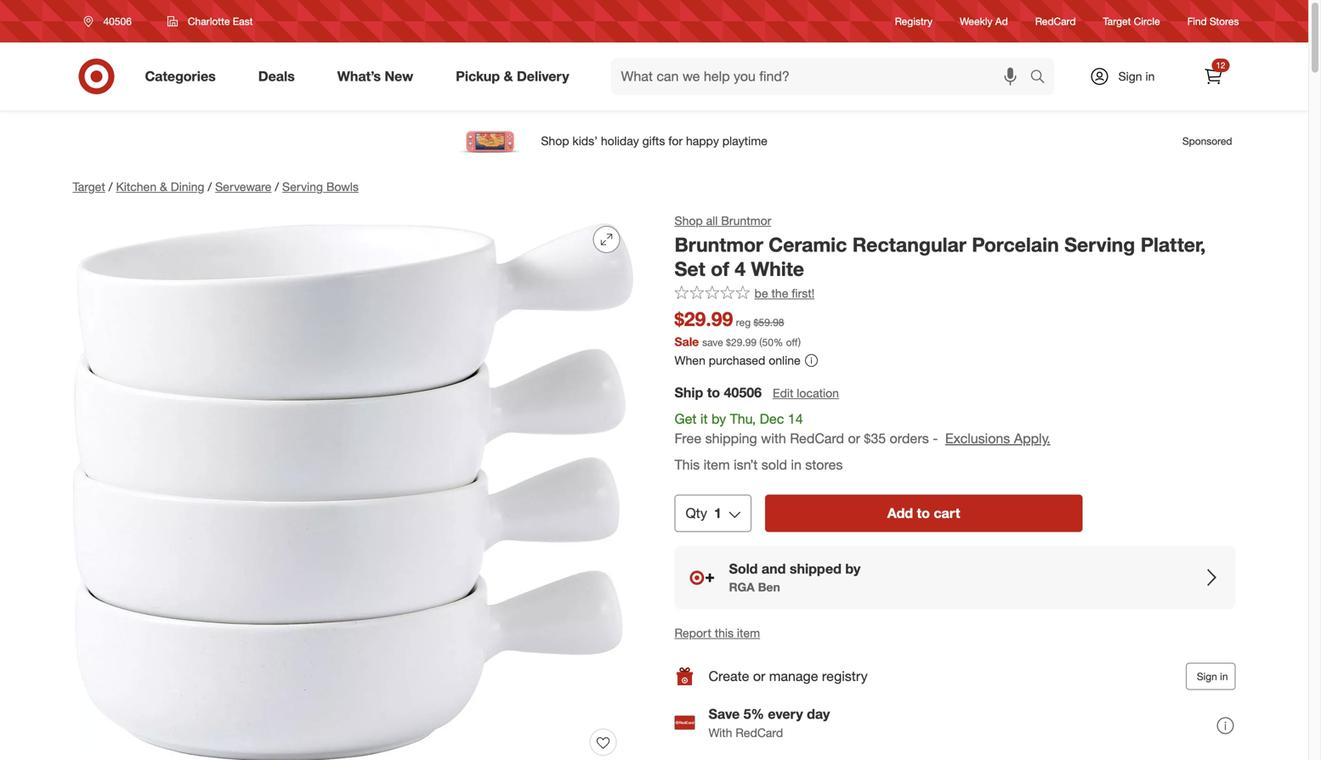 Task type: describe. For each thing, give the bounding box(es) containing it.
bowls
[[326, 179, 359, 194]]

it
[[700, 411, 708, 428]]

be the first! link
[[675, 285, 815, 302]]

be
[[755, 286, 768, 301]]

$29.99
[[675, 307, 733, 331]]

kitchen & dining link
[[116, 179, 204, 194]]

charlotte
[[188, 15, 230, 28]]

pickup
[[456, 68, 500, 85]]

dining
[[171, 179, 204, 194]]

save
[[702, 336, 723, 349]]

by inside the sold and shipped by rga ben
[[845, 561, 861, 578]]

qty
[[686, 506, 707, 522]]

advertisement region
[[59, 121, 1249, 162]]

circle
[[1134, 15, 1160, 28]]

categories
[[145, 68, 216, 85]]

exclusions apply. link
[[945, 431, 1051, 447]]

1 vertical spatial or
[[753, 669, 765, 685]]

shipped
[[790, 561, 842, 578]]

sign inside 'sign in' link
[[1119, 69, 1142, 84]]

0 vertical spatial in
[[1146, 69, 1155, 84]]

white
[[751, 257, 804, 281]]

create
[[709, 669, 749, 685]]

0 horizontal spatial &
[[160, 179, 167, 194]]

stores
[[805, 457, 843, 473]]

$
[[726, 336, 731, 349]]

when
[[675, 353, 706, 368]]

in inside button
[[1220, 671, 1228, 683]]

report
[[675, 626, 711, 641]]

ship to 40506
[[675, 385, 762, 401]]

manage
[[769, 669, 818, 685]]

1 vertical spatial bruntmor
[[675, 233, 763, 257]]

12 link
[[1195, 58, 1232, 95]]

serveware
[[215, 179, 272, 194]]

$35
[[864, 431, 886, 447]]

apply.
[[1014, 431, 1051, 447]]

40506 button
[[73, 6, 150, 37]]

serveware link
[[215, 179, 272, 194]]

29.99
[[731, 336, 757, 349]]

purchased
[[709, 353, 765, 368]]

4
[[735, 257, 746, 281]]

edit
[[773, 386, 794, 401]]

sign in button
[[1186, 663, 1236, 691]]

target for target circle
[[1103, 15, 1131, 28]]

weekly
[[960, 15, 993, 28]]

pickup & delivery link
[[441, 58, 590, 95]]

serving bowls link
[[282, 179, 359, 194]]

pickup & delivery
[[456, 68, 569, 85]]

sale
[[675, 334, 699, 349]]

target circle
[[1103, 15, 1160, 28]]

shop all bruntmor bruntmor ceramic rectangular porcelain serving platter, set of 4 white
[[675, 213, 1206, 281]]

and
[[762, 561, 786, 578]]

when purchased online
[[675, 353, 801, 368]]

%
[[774, 336, 783, 349]]

platter,
[[1141, 233, 1206, 257]]

redcard link
[[1035, 14, 1076, 29]]

set
[[675, 257, 705, 281]]

What can we help you find? suggestions appear below search field
[[611, 58, 1034, 95]]

40506 inside fulfillment region
[[724, 385, 762, 401]]

2 / from the left
[[208, 179, 212, 194]]

target / kitchen & dining / serveware / serving bowls
[[73, 179, 359, 194]]

deals link
[[244, 58, 316, 95]]

0 vertical spatial bruntmor
[[721, 213, 771, 228]]

target link
[[73, 179, 105, 194]]

rectangular
[[852, 233, 966, 257]]

search button
[[1022, 58, 1063, 99]]

ceramic
[[769, 233, 847, 257]]

location
[[797, 386, 839, 401]]

find
[[1187, 15, 1207, 28]]

to for ship
[[707, 385, 720, 401]]

stores
[[1210, 15, 1239, 28]]

charlotte east button
[[156, 6, 264, 37]]

report this item button
[[675, 625, 760, 642]]

thu,
[[730, 411, 756, 428]]

shipping
[[705, 431, 757, 447]]

ship
[[675, 385, 703, 401]]

categories link
[[131, 58, 237, 95]]

online
[[769, 353, 801, 368]]

find stores
[[1187, 15, 1239, 28]]

1 / from the left
[[109, 179, 113, 194]]

sign in link
[[1075, 58, 1181, 95]]

what's
[[337, 68, 381, 85]]

14
[[788, 411, 803, 428]]



Task type: locate. For each thing, give the bounding box(es) containing it.
porcelain
[[972, 233, 1059, 257]]

search
[[1022, 70, 1063, 86]]

1 vertical spatial serving
[[1065, 233, 1135, 257]]

qty 1
[[686, 506, 722, 522]]

edit location button
[[772, 384, 840, 403]]

ad
[[995, 15, 1008, 28]]

/ right serveware link
[[275, 179, 279, 194]]

rga
[[729, 580, 755, 595]]

free
[[675, 431, 702, 447]]

be the first!
[[755, 286, 815, 301]]

to right add on the right bottom of the page
[[917, 506, 930, 522]]

0 vertical spatial serving
[[282, 179, 323, 194]]

1 horizontal spatial serving
[[1065, 233, 1135, 257]]

serving left bowls
[[282, 179, 323, 194]]

bruntmor right all
[[721, 213, 771, 228]]

1 vertical spatial &
[[160, 179, 167, 194]]

1
[[714, 506, 722, 522]]

add to cart
[[887, 506, 960, 522]]

0 horizontal spatial target
[[73, 179, 105, 194]]

save
[[709, 706, 740, 723]]

or right create
[[753, 669, 765, 685]]

this
[[675, 457, 700, 473]]

3 / from the left
[[275, 179, 279, 194]]

1 vertical spatial item
[[737, 626, 760, 641]]

0 horizontal spatial /
[[109, 179, 113, 194]]

dec
[[760, 411, 784, 428]]

sold
[[762, 457, 787, 473]]

of
[[711, 257, 729, 281]]

& inside pickup & delivery link
[[504, 68, 513, 85]]

the
[[772, 286, 788, 301]]

& right pickup
[[504, 68, 513, 85]]

0 horizontal spatial in
[[791, 457, 802, 473]]

& left dining
[[160, 179, 167, 194]]

50
[[762, 336, 774, 349]]

40506
[[103, 15, 132, 28], [724, 385, 762, 401]]

12
[[1216, 60, 1226, 71]]

1 horizontal spatial or
[[848, 431, 860, 447]]

0 vertical spatial by
[[712, 411, 726, 428]]

item inside button
[[737, 626, 760, 641]]

2 horizontal spatial redcard
[[1035, 15, 1076, 28]]

)
[[798, 336, 801, 349]]

0 vertical spatial item
[[704, 457, 730, 473]]

redcard down 5%
[[736, 726, 783, 741]]

shop
[[675, 213, 703, 228]]

1 vertical spatial sign
[[1197, 671, 1217, 683]]

1 horizontal spatial /
[[208, 179, 212, 194]]

kitchen
[[116, 179, 157, 194]]

to inside button
[[917, 506, 930, 522]]

1 vertical spatial redcard
[[790, 431, 844, 447]]

by inside get it by thu, dec 14 free shipping with redcard or $35 orders - exclusions apply.
[[712, 411, 726, 428]]

sold
[[729, 561, 758, 578]]

1 vertical spatial target
[[73, 179, 105, 194]]

redcard inside save 5% every day with redcard
[[736, 726, 783, 741]]

off
[[786, 336, 798, 349]]

1 vertical spatial to
[[917, 506, 930, 522]]

save 5% every day with redcard
[[709, 706, 830, 741]]

cart
[[934, 506, 960, 522]]

1 horizontal spatial target
[[1103, 15, 1131, 28]]

1 horizontal spatial sign
[[1197, 671, 1217, 683]]

target for target / kitchen & dining / serveware / serving bowls
[[73, 179, 105, 194]]

0 horizontal spatial item
[[704, 457, 730, 473]]

0 vertical spatial or
[[848, 431, 860, 447]]

in inside fulfillment region
[[791, 457, 802, 473]]

/
[[109, 179, 113, 194], [208, 179, 212, 194], [275, 179, 279, 194]]

sold and shipped by rga ben
[[729, 561, 861, 595]]

1 horizontal spatial redcard
[[790, 431, 844, 447]]

add
[[887, 506, 913, 522]]

1 vertical spatial in
[[791, 457, 802, 473]]

by right the shipped
[[845, 561, 861, 578]]

orders
[[890, 431, 929, 447]]

or left $35
[[848, 431, 860, 447]]

deals
[[258, 68, 295, 85]]

1 horizontal spatial sign in
[[1197, 671, 1228, 683]]

0 vertical spatial target
[[1103, 15, 1131, 28]]

item left isn't
[[704, 457, 730, 473]]

by
[[712, 411, 726, 428], [845, 561, 861, 578]]

redcard
[[1035, 15, 1076, 28], [790, 431, 844, 447], [736, 726, 783, 741]]

0 horizontal spatial sign in
[[1119, 69, 1155, 84]]

0 horizontal spatial redcard
[[736, 726, 783, 741]]

by right the it
[[712, 411, 726, 428]]

0 horizontal spatial 40506
[[103, 15, 132, 28]]

0 vertical spatial sign
[[1119, 69, 1142, 84]]

0 vertical spatial redcard
[[1035, 15, 1076, 28]]

0 horizontal spatial serving
[[282, 179, 323, 194]]

weekly ad link
[[960, 14, 1008, 29]]

-
[[933, 431, 938, 447]]

item inside fulfillment region
[[704, 457, 730, 473]]

add to cart button
[[765, 495, 1083, 533]]

40506 inside dropdown button
[[103, 15, 132, 28]]

or inside get it by thu, dec 14 free shipping with redcard or $35 orders - exclusions apply.
[[848, 431, 860, 447]]

1 vertical spatial 40506
[[724, 385, 762, 401]]

to
[[707, 385, 720, 401], [917, 506, 930, 522]]

2 horizontal spatial in
[[1220, 671, 1228, 683]]

redcard up stores
[[790, 431, 844, 447]]

all
[[706, 213, 718, 228]]

sign in inside button
[[1197, 671, 1228, 683]]

$59.98
[[754, 316, 784, 329]]

bruntmor up of
[[675, 233, 763, 257]]

0 horizontal spatial by
[[712, 411, 726, 428]]

fulfillment region
[[675, 384, 1236, 610]]

get
[[675, 411, 697, 428]]

target left the kitchen
[[73, 179, 105, 194]]

edit location
[[773, 386, 839, 401]]

2 horizontal spatial /
[[275, 179, 279, 194]]

ben
[[758, 580, 780, 595]]

item right this
[[737, 626, 760, 641]]

(
[[759, 336, 762, 349]]

&
[[504, 68, 513, 85], [160, 179, 167, 194]]

registry
[[822, 669, 868, 685]]

or
[[848, 431, 860, 447], [753, 669, 765, 685]]

$29.99 reg $59.98 sale save $ 29.99 ( 50 % off )
[[675, 307, 801, 349]]

isn't
[[734, 457, 758, 473]]

0 horizontal spatial or
[[753, 669, 765, 685]]

report this item
[[675, 626, 760, 641]]

delivery
[[517, 68, 569, 85]]

0 vertical spatial 40506
[[103, 15, 132, 28]]

to right ship on the right
[[707, 385, 720, 401]]

bruntmor
[[721, 213, 771, 228], [675, 233, 763, 257]]

create or manage registry
[[709, 669, 868, 685]]

east
[[233, 15, 253, 28]]

serving
[[282, 179, 323, 194], [1065, 233, 1135, 257]]

0 horizontal spatial to
[[707, 385, 720, 401]]

0 vertical spatial sign in
[[1119, 69, 1155, 84]]

what's new link
[[323, 58, 435, 95]]

redcard right ad
[[1035, 15, 1076, 28]]

/ right dining
[[208, 179, 212, 194]]

2 vertical spatial in
[[1220, 671, 1228, 683]]

1 vertical spatial by
[[845, 561, 861, 578]]

sign inside 'sign in' button
[[1197, 671, 1217, 683]]

0 vertical spatial to
[[707, 385, 720, 401]]

registry
[[895, 15, 933, 28]]

1 horizontal spatial item
[[737, 626, 760, 641]]

/ right target link
[[109, 179, 113, 194]]

charlotte east
[[188, 15, 253, 28]]

in
[[1146, 69, 1155, 84], [791, 457, 802, 473], [1220, 671, 1228, 683]]

1 horizontal spatial to
[[917, 506, 930, 522]]

1 horizontal spatial &
[[504, 68, 513, 85]]

registry link
[[895, 14, 933, 29]]

sign in
[[1119, 69, 1155, 84], [1197, 671, 1228, 683]]

serving inside the shop all bruntmor bruntmor ceramic rectangular porcelain serving platter, set of 4 white
[[1065, 233, 1135, 257]]

weekly ad
[[960, 15, 1008, 28]]

this item isn't sold in stores
[[675, 457, 843, 473]]

new
[[385, 68, 413, 85]]

target circle link
[[1103, 14, 1160, 29]]

bruntmor ceramic rectangular porcelain serving platter, set of 4 white, 1 of 4 image
[[73, 213, 634, 761]]

1 horizontal spatial in
[[1146, 69, 1155, 84]]

1 horizontal spatial by
[[845, 561, 861, 578]]

first!
[[792, 286, 815, 301]]

2 vertical spatial redcard
[[736, 726, 783, 741]]

1 horizontal spatial 40506
[[724, 385, 762, 401]]

serving left platter,
[[1065, 233, 1135, 257]]

target left circle
[[1103, 15, 1131, 28]]

item
[[704, 457, 730, 473], [737, 626, 760, 641]]

redcard inside get it by thu, dec 14 free shipping with redcard or $35 orders - exclusions apply.
[[790, 431, 844, 447]]

exclusions
[[945, 431, 1010, 447]]

to for add
[[917, 506, 930, 522]]

0 horizontal spatial sign
[[1119, 69, 1142, 84]]

1 vertical spatial sign in
[[1197, 671, 1228, 683]]

with
[[761, 431, 786, 447]]

0 vertical spatial &
[[504, 68, 513, 85]]



Task type: vqa. For each thing, say whether or not it's contained in the screenshot.
40506 in dropdown button
yes



